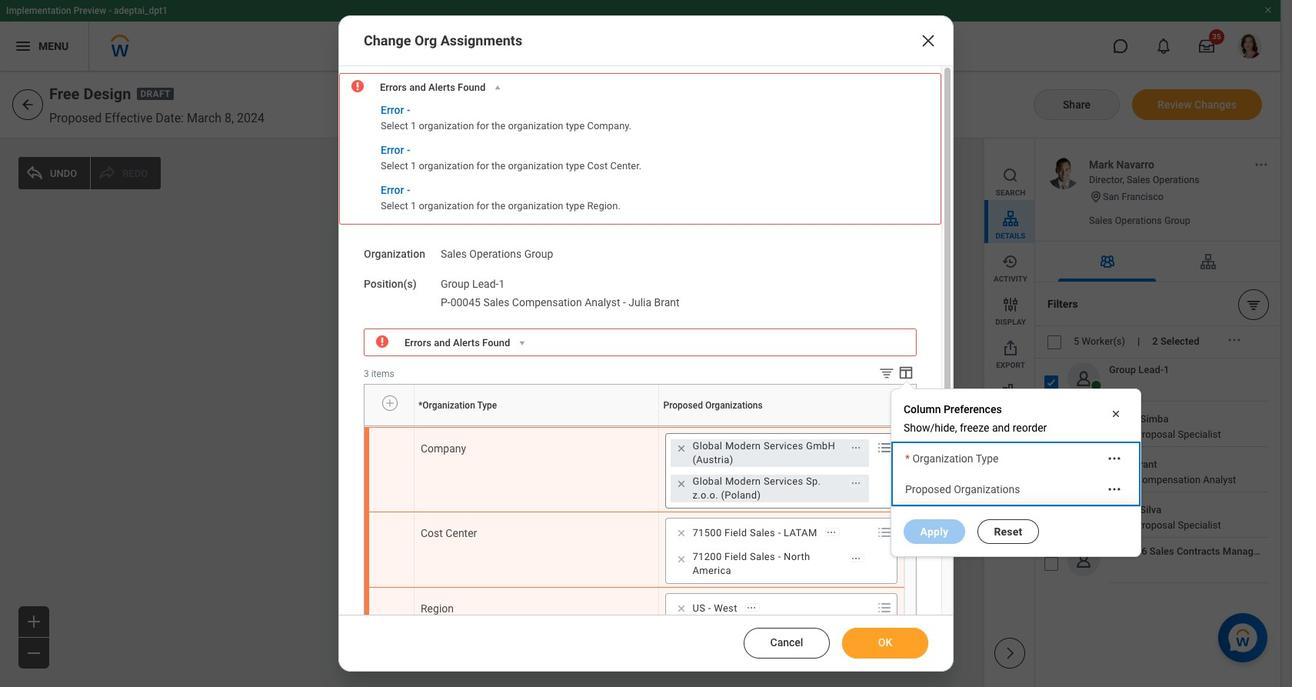 Task type: locate. For each thing, give the bounding box(es) containing it.
2
[[1153, 336, 1159, 347]]

julia brant sales compensation analyst
[[1110, 459, 1237, 486]]

1 vertical spatial field
[[725, 551, 748, 562]]

row element containing region
[[365, 587, 905, 653]]

select to filter grid data image
[[879, 365, 896, 381]]

plus image
[[385, 396, 396, 410], [25, 613, 43, 631]]

type
[[477, 400, 497, 411], [419, 426, 421, 426], [976, 453, 999, 465]]

type left center.
[[566, 160, 585, 172]]

error - select 1 organization for the organization type company.
[[381, 104, 632, 132]]

p-
[[441, 297, 451, 309], [1110, 546, 1119, 557]]

0 vertical spatial for
[[477, 120, 489, 132]]

plus image up minus icon
[[25, 613, 43, 631]]

for inside the error - select 1 organization for the organization type company.
[[477, 120, 489, 132]]

prompts image right gmbh
[[876, 438, 894, 457]]

compensation up caret down icon
[[512, 297, 582, 309]]

proposal down simba
[[1136, 429, 1176, 440]]

type left the 'company.'
[[566, 120, 585, 132]]

0 horizontal spatial cost
[[421, 527, 443, 539]]

group lead-1 up 00045
[[441, 277, 505, 290]]

compensation up silva
[[1136, 474, 1201, 486]]

1 horizontal spatial compensation
[[1136, 474, 1201, 486]]

global for z.o.o.
[[693, 475, 723, 487]]

1 vertical spatial specialist
[[1179, 519, 1222, 531]]

x small image inside 71200 field sales - north america, press delete to clear value. option
[[675, 552, 690, 567]]

close environment banner image
[[1264, 5, 1274, 15]]

cost left center
[[421, 527, 443, 539]]

1 horizontal spatial san
[[1104, 191, 1120, 202]]

3 select from the top
[[381, 200, 408, 212]]

error inside the error - select 1 organization for the organization type company.
[[381, 104, 404, 116]]

0 vertical spatial *
[[419, 400, 423, 411]]

2 vertical spatial organizations
[[954, 483, 1021, 496]]

2 vertical spatial and
[[993, 422, 1011, 434]]

sales
[[1127, 174, 1151, 185], [551, 213, 575, 225], [1090, 215, 1113, 226], [441, 248, 467, 260], [484, 297, 510, 309], [1110, 429, 1134, 440], [1110, 474, 1134, 486], [1110, 519, 1134, 531], [750, 527, 776, 538], [1150, 546, 1175, 557], [750, 551, 776, 562]]

redo
[[123, 167, 148, 179]]

0 vertical spatial errors
[[380, 82, 407, 93]]

tab list
[[1036, 242, 1282, 282]]

1 horizontal spatial and
[[434, 337, 451, 349]]

operations down navarro
[[1153, 174, 1200, 185]]

error inside error - select 1 organization for the organization type cost center.
[[381, 144, 404, 156]]

services
[[764, 440, 804, 451], [764, 475, 804, 487]]

items selected for proposed organizations list box containing 71500 field sales - latam
[[667, 521, 874, 581]]

sales inside darius simba sales proposal specialist
[[1110, 429, 1134, 440]]

1 vertical spatial proposal
[[1136, 519, 1176, 531]]

1 items selected for proposed organizations list box from the top
[[667, 436, 874, 505]]

brant
[[655, 297, 680, 309], [1134, 459, 1158, 470]]

x small image left simba
[[1109, 406, 1124, 422]]

1 vertical spatial error - link
[[381, 144, 411, 158]]

sales up marco on the bottom right
[[1110, 474, 1134, 486]]

cancel button
[[744, 628, 830, 659]]

1 vertical spatial cost
[[421, 527, 443, 539]]

x image
[[920, 32, 938, 50]]

the up error - select 1 organization for the organization type region.
[[492, 160, 506, 172]]

1 vertical spatial services
[[764, 475, 804, 487]]

x small image left z.o.o.
[[675, 476, 690, 491]]

2 vertical spatial for
[[477, 200, 489, 212]]

x small image for global
[[675, 476, 690, 491]]

errors and alerts found down 00045
[[405, 337, 510, 349]]

1 inside the error - select 1 organization for the organization type company.
[[411, 120, 417, 132]]

francisco down the region.
[[579, 233, 619, 243]]

brant inside the items selected list
[[655, 297, 680, 309]]

julia inside julia brant sales compensation analyst
[[1110, 459, 1131, 470]]

0 horizontal spatial p-
[[441, 297, 451, 309]]

5
[[1074, 336, 1080, 347]]

america
[[693, 565, 732, 576]]

group up 00045
[[441, 277, 470, 290]]

2 prompts image from the top
[[876, 598, 894, 617]]

1
[[411, 120, 417, 132], [411, 160, 417, 172], [411, 200, 417, 212], [499, 277, 505, 290], [1164, 364, 1170, 376]]

proposal down silva
[[1136, 519, 1176, 531]]

menu
[[985, 139, 1035, 416]]

group lead-1 down '|'
[[1110, 364, 1170, 376]]

preferences
[[944, 403, 1002, 416]]

for up error - select 1 organization for the organization type region.
[[477, 160, 489, 172]]

0 vertical spatial proposed organizations
[[664, 400, 763, 411]]

san down director, on the top right of page
[[1104, 191, 1120, 202]]

(unfille
[[1266, 546, 1293, 557]]

inbox large image
[[1200, 38, 1215, 54]]

0 horizontal spatial org chart image
[[551, 256, 561, 266]]

errors right exclamation image
[[380, 82, 407, 93]]

exclamation image
[[352, 81, 363, 92]]

exclamation image
[[376, 336, 388, 348]]

sales right 00045
[[484, 297, 510, 309]]

1 horizontal spatial *
[[906, 453, 910, 465]]

sales operations group up group lead-1 element
[[441, 248, 554, 260]]

type inside error - select 1 organization for the organization type cost center.
[[566, 160, 585, 172]]

2 horizontal spatial type
[[976, 453, 999, 465]]

error - link for error - select 1 organization for the organization type cost center.
[[381, 144, 411, 158]]

for up error - select 1 organization for the organization type cost center.
[[477, 120, 489, 132]]

0 horizontal spatial san francisco
[[561, 233, 619, 243]]

type inside dialog
[[976, 453, 999, 465]]

reports
[[994, 404, 1028, 413]]

related actions image inside "us - west, press delete to clear value." option
[[746, 603, 757, 614]]

2 vertical spatial type
[[976, 453, 999, 465]]

1 vertical spatial errors and alerts found
[[405, 337, 510, 349]]

2 proposal from the top
[[1136, 519, 1176, 531]]

alerts down 00045
[[453, 337, 480, 349]]

company.
[[588, 120, 632, 132]]

sales down navarro
[[1127, 174, 1151, 185]]

dialog containing column preferences
[[891, 373, 1142, 557]]

found
[[458, 82, 486, 93], [483, 337, 510, 349]]

proposed organizations inside change org assignments dialog
[[664, 400, 763, 411]]

2 horizontal spatial organizations
[[954, 483, 1021, 496]]

p- down marco on the bottom right
[[1110, 546, 1119, 557]]

minus image
[[25, 644, 43, 663]]

global modern services sp. z.o.o. (poland)
[[693, 475, 821, 501]]

5 worker(s)
[[1074, 336, 1126, 347]]

sales down darius
[[1110, 429, 1134, 440]]

1 error - link from the top
[[381, 104, 411, 118]]

select inside error - select 1 organization for the organization type cost center.
[[381, 160, 408, 172]]

modern up (poland)
[[726, 475, 761, 487]]

71200 field sales - north america
[[693, 551, 811, 576]]

global up z.o.o.
[[693, 475, 723, 487]]

mark
[[1090, 159, 1114, 171]]

sales down marco on the bottom right
[[1110, 519, 1134, 531]]

prompts image
[[876, 438, 894, 457], [876, 598, 894, 617]]

3 type from the top
[[566, 200, 585, 212]]

services inside global modern services gmbh (austria)
[[764, 440, 804, 451]]

sales operations group
[[551, 213, 656, 225], [1090, 215, 1191, 226], [441, 248, 554, 260]]

1 vertical spatial alerts
[[453, 337, 480, 349]]

alerts for caret up icon
[[429, 82, 456, 93]]

1 vertical spatial prompts image
[[876, 598, 894, 617]]

cost left center.
[[588, 160, 608, 172]]

1 horizontal spatial * organization type
[[906, 453, 999, 465]]

select inside the error - select 1 organization for the organization type company.
[[381, 120, 408, 132]]

and for exclamation icon
[[434, 337, 451, 349]]

1 vertical spatial for
[[477, 160, 489, 172]]

user image left 00046 at right bottom
[[1074, 550, 1094, 570]]

cost inside error - select 1 organization for the organization type cost center.
[[588, 160, 608, 172]]

the for error - select 1 organization for the organization type cost center.
[[492, 160, 506, 172]]

1 specialist from the top
[[1179, 429, 1222, 440]]

1 horizontal spatial type
[[477, 400, 497, 411]]

1 horizontal spatial lead-
[[1139, 364, 1164, 376]]

toolbar
[[867, 364, 917, 384]]

1 select from the top
[[381, 120, 408, 132]]

analyst
[[585, 297, 621, 309], [1204, 474, 1237, 486]]

1 vertical spatial user image
[[1074, 550, 1094, 570]]

group inside the items selected list
[[441, 277, 470, 290]]

1 horizontal spatial p-
[[1110, 546, 1119, 557]]

modern inside global modern services sp. z.o.o. (poland)
[[726, 475, 761, 487]]

2 row element from the top
[[365, 427, 905, 512]]

analyst for p-00045 sales compensation analyst - julia brant
[[585, 297, 621, 309]]

select
[[381, 120, 408, 132], [381, 160, 408, 172], [381, 200, 408, 212]]

71200
[[693, 551, 722, 562]]

2 specialist from the top
[[1179, 519, 1222, 531]]

3 for from the top
[[477, 200, 489, 212]]

1 the from the top
[[492, 120, 506, 132]]

2 vertical spatial error - link
[[381, 184, 411, 198]]

related actions image inside 71200 field sales - north america, press delete to clear value. option
[[851, 554, 862, 564]]

share button
[[1034, 89, 1121, 120]]

user image
[[1074, 369, 1094, 389], [1074, 550, 1094, 570]]

1 for from the top
[[477, 120, 489, 132]]

0 horizontal spatial julia
[[629, 297, 652, 309]]

caret up image
[[493, 82, 504, 93]]

compensation inside julia brant sales compensation analyst
[[1136, 474, 1201, 486]]

proposal inside marco silva sales proposal specialist
[[1136, 519, 1176, 531]]

0 vertical spatial field
[[725, 527, 748, 538]]

error - link
[[381, 104, 411, 118], [381, 144, 411, 158], [381, 184, 411, 198]]

the inside the error - select 1 organization for the organization type company.
[[492, 120, 506, 132]]

2 global from the top
[[693, 475, 723, 487]]

francisco down mark navarro director, sales operations
[[1122, 191, 1164, 202]]

* organization type up organization type button
[[419, 400, 497, 411]]

x small image inside global modern services gmbh (austria), press delete to clear value. option
[[675, 441, 690, 456]]

org chart image
[[1199, 252, 1218, 271], [551, 256, 561, 266]]

2 horizontal spatial and
[[993, 422, 1011, 434]]

0 vertical spatial plus image
[[385, 396, 396, 410]]

* down show/hide,
[[906, 453, 910, 465]]

0 vertical spatial global
[[693, 440, 723, 451]]

operations up group lead-1 element
[[470, 248, 522, 260]]

2 user image from the top
[[1074, 550, 1094, 570]]

2 x small image from the top
[[675, 552, 690, 567]]

1 vertical spatial *
[[906, 453, 910, 465]]

undo l image
[[25, 164, 44, 182]]

user image down the 5
[[1074, 369, 1094, 389]]

and down "org"
[[410, 82, 426, 93]]

type down freeze
[[976, 453, 999, 465]]

field right 71500
[[725, 527, 748, 538]]

x small image left (austria)
[[675, 441, 690, 456]]

proposed inside row element
[[664, 400, 703, 411]]

2 field from the top
[[725, 551, 748, 562]]

0 vertical spatial group lead-1
[[441, 277, 505, 290]]

3 row element from the top
[[365, 512, 905, 587]]

proposed organizations up apply button
[[906, 483, 1021, 496]]

x small image inside "us - west, press delete to clear value." option
[[675, 601, 690, 616]]

2 vertical spatial the
[[492, 200, 506, 212]]

the up "sales operations group" element
[[492, 200, 506, 212]]

sales operations group down the region.
[[551, 213, 656, 225]]

0 vertical spatial errors and alerts found
[[380, 82, 486, 93]]

operations inside change org assignments dialog
[[470, 248, 522, 260]]

simba
[[1141, 413, 1169, 425]]

p- inside the items selected list
[[441, 297, 451, 309]]

proposed organizations
[[664, 400, 763, 411], [906, 483, 1021, 496]]

compensation inside the items selected list
[[512, 297, 582, 309]]

for for error - select 1 organization for the organization type cost center.
[[477, 160, 489, 172]]

- inside the error - select 1 organization for the organization type company.
[[407, 104, 411, 116]]

analyst inside julia brant sales compensation analyst
[[1204, 474, 1237, 486]]

menu containing search
[[985, 139, 1035, 416]]

display
[[996, 318, 1027, 326]]

proposal inside darius simba sales proposal specialist
[[1136, 429, 1176, 440]]

select inside error - select 1 organization for the organization type region.
[[381, 200, 408, 212]]

x small image
[[675, 476, 690, 491], [675, 552, 690, 567]]

1 vertical spatial found
[[483, 337, 510, 349]]

plus image down 'items'
[[385, 396, 396, 410]]

error inside error - select 1 organization for the organization type region.
[[381, 184, 404, 196]]

0 vertical spatial san francisco
[[1104, 191, 1164, 202]]

caret down image
[[517, 338, 528, 349]]

group
[[629, 213, 656, 225], [1165, 215, 1191, 226], [525, 248, 554, 260], [441, 277, 470, 290], [1110, 364, 1137, 376]]

2 error - link from the top
[[381, 144, 411, 158]]

proposed organizations up proposed organizations 'button'
[[664, 400, 763, 411]]

3 error - link from the top
[[381, 184, 411, 198]]

error - link for error - select 1 organization for the organization type region.
[[381, 184, 411, 198]]

specialist up contracts
[[1179, 519, 1222, 531]]

reset button
[[978, 520, 1040, 544]]

1 vertical spatial p-
[[1110, 546, 1119, 557]]

1 row element from the top
[[365, 385, 908, 426]]

p- down group lead-1 element
[[441, 297, 451, 309]]

found left caret up icon
[[458, 82, 486, 93]]

organizations
[[706, 400, 763, 411], [663, 426, 668, 426], [954, 483, 1021, 496]]

0 horizontal spatial proposed organizations
[[664, 400, 763, 411]]

undo r image
[[98, 164, 116, 182]]

change
[[364, 32, 411, 48]]

row element containing company
[[365, 427, 905, 512]]

sales inside mark navarro director, sales operations
[[1127, 174, 1151, 185]]

0 horizontal spatial francisco
[[579, 233, 619, 243]]

2 services from the top
[[764, 475, 804, 487]]

0 horizontal spatial compensation
[[512, 297, 582, 309]]

the up error - select 1 organization for the organization type cost center.
[[492, 120, 506, 132]]

1 vertical spatial modern
[[726, 475, 761, 487]]

1 vertical spatial global
[[693, 475, 723, 487]]

cost inside row element
[[421, 527, 443, 539]]

1 vertical spatial compensation
[[1136, 474, 1201, 486]]

0 vertical spatial user image
[[1074, 369, 1094, 389]]

director,
[[1090, 174, 1125, 185]]

2 select from the top
[[381, 160, 408, 172]]

2 vertical spatial select
[[381, 200, 408, 212]]

review
[[1158, 98, 1193, 111]]

sales up 71200 field sales - north america element
[[750, 527, 776, 538]]

3 error from the top
[[381, 184, 404, 196]]

0 vertical spatial lead-
[[473, 277, 499, 290]]

x small image
[[1109, 406, 1124, 422], [675, 441, 690, 456], [675, 525, 690, 541], [675, 601, 690, 616]]

error - select 1 organization for the organization type region.
[[381, 184, 621, 212]]

0 vertical spatial analyst
[[585, 297, 621, 309]]

change org assignments dialog
[[339, 15, 954, 684]]

type up company
[[419, 426, 421, 426]]

row element
[[365, 385, 908, 426], [365, 427, 905, 512], [365, 512, 905, 587], [365, 587, 905, 653]]

prompts image
[[876, 523, 894, 542]]

select for error - select 1 organization for the organization type region.
[[381, 200, 408, 212]]

for
[[477, 120, 489, 132], [477, 160, 489, 172], [477, 200, 489, 212]]

services left the 'sp.'
[[764, 475, 804, 487]]

1 vertical spatial organizations
[[663, 426, 668, 426]]

cancel
[[771, 636, 804, 649]]

analyst for julia brant sales compensation analyst
[[1204, 474, 1237, 486]]

and down "reports"
[[993, 422, 1011, 434]]

dialog
[[891, 373, 1142, 557]]

group down "worker(s)" on the right
[[1110, 364, 1137, 376]]

0 vertical spatial cost
[[588, 160, 608, 172]]

analyst inside p-00045 sales compensation analyst - julia brant element
[[585, 297, 621, 309]]

field inside 71200 field sales - north america
[[725, 551, 748, 562]]

1 prompts image from the top
[[876, 438, 894, 457]]

related actions image right gmbh
[[851, 443, 862, 454]]

2 modern from the top
[[726, 475, 761, 487]]

0 vertical spatial francisco
[[1122, 191, 1164, 202]]

2 type from the top
[[566, 160, 585, 172]]

organization
[[364, 248, 426, 260], [423, 400, 475, 411], [415, 426, 419, 426], [913, 453, 974, 465]]

type for error - select 1 organization for the organization type cost center.
[[566, 160, 585, 172]]

export
[[997, 361, 1026, 369]]

0 vertical spatial brant
[[655, 297, 680, 309]]

1 horizontal spatial brant
[[1134, 459, 1158, 470]]

the inside error - select 1 organization for the organization type region.
[[492, 200, 506, 212]]

error for error - select 1 organization for the organization type region.
[[381, 184, 404, 196]]

errors
[[380, 82, 407, 93], [405, 337, 432, 349]]

0 horizontal spatial lead-
[[473, 277, 499, 290]]

2 items selected for proposed organizations list box from the top
[[667, 521, 874, 581]]

1 field from the top
[[725, 527, 748, 538]]

x small image for 71200
[[675, 552, 690, 567]]

reorder
[[1013, 422, 1048, 434]]

1 vertical spatial errors
[[405, 337, 432, 349]]

1 vertical spatial julia
[[1110, 459, 1131, 470]]

related actions image
[[1254, 157, 1270, 172], [1107, 451, 1123, 466], [851, 478, 862, 489], [826, 528, 837, 538], [746, 603, 757, 614], [459, 604, 470, 615]]

2 error from the top
[[381, 144, 404, 156]]

global modern services gmbh (austria), press delete to clear value. option
[[671, 439, 870, 467]]

0 vertical spatial type
[[566, 120, 585, 132]]

for inside error - select 1 organization for the organization type cost center.
[[477, 160, 489, 172]]

implementation
[[6, 5, 71, 16]]

* up organization type button
[[419, 400, 423, 411]]

items selected for proposed organizations list box
[[667, 436, 874, 505], [667, 521, 874, 581]]

compensation for brant
[[1136, 474, 1201, 486]]

1 proposal from the top
[[1136, 429, 1176, 440]]

show/hide,
[[904, 422, 958, 434]]

type inside error - select 1 organization for the organization type region.
[[566, 200, 585, 212]]

compensation for 00045
[[512, 297, 582, 309]]

the
[[492, 120, 506, 132], [492, 160, 506, 172], [492, 200, 506, 212]]

x small image for 71500 field sales - latam
[[675, 525, 690, 541]]

1 vertical spatial error
[[381, 144, 404, 156]]

0 horizontal spatial group lead-1
[[441, 277, 505, 290]]

0 horizontal spatial san
[[561, 233, 577, 243]]

proposal
[[1136, 429, 1176, 440], [1136, 519, 1176, 531]]

worker(s)
[[1082, 336, 1126, 347]]

for up "sales operations group" element
[[477, 200, 489, 212]]

for inside error - select 1 organization for the organization type region.
[[477, 200, 489, 212]]

0 vertical spatial type
[[477, 400, 497, 411]]

global inside global modern services gmbh (austria)
[[693, 440, 723, 451]]

specialist up julia brant sales compensation analyst
[[1179, 429, 1222, 440]]

0 vertical spatial error - link
[[381, 104, 411, 118]]

prompts image up ok
[[876, 598, 894, 617]]

review changes button
[[1133, 89, 1263, 120]]

1 inside error - select 1 organization for the organization type cost center.
[[411, 160, 417, 172]]

specialist inside darius simba sales proposal specialist
[[1179, 429, 1222, 440]]

- inside banner
[[109, 5, 112, 16]]

alerts for caret down icon
[[453, 337, 480, 349]]

1 modern from the top
[[726, 440, 761, 451]]

services left gmbh
[[764, 440, 804, 451]]

specialist inside marco silva sales proposal specialist
[[1179, 519, 1222, 531]]

1 horizontal spatial analyst
[[1204, 474, 1237, 486]]

1 error from the top
[[381, 104, 404, 116]]

lead- down the 2 on the right
[[1139, 364, 1164, 376]]

1 for error - select 1 organization for the organization type cost center.
[[411, 160, 417, 172]]

0 horizontal spatial analyst
[[585, 297, 621, 309]]

effective
[[105, 111, 153, 125]]

related actions image
[[1227, 333, 1243, 348], [851, 443, 862, 454], [1107, 482, 1123, 497], [851, 554, 862, 564]]

p- for 00045
[[441, 297, 451, 309]]

x small image left 71200
[[675, 552, 690, 567]]

0 vertical spatial items selected for proposed organizations list box
[[667, 436, 874, 505]]

global inside global modern services sp. z.o.o. (poland)
[[693, 475, 723, 487]]

toolbar inside change org assignments dialog
[[867, 364, 917, 384]]

x small image inside global modern services sp. z.o.o. (poland), press delete to clear value. option
[[675, 476, 690, 491]]

francisco
[[1122, 191, 1164, 202], [579, 233, 619, 243]]

0 vertical spatial select
[[381, 120, 408, 132]]

items selected for proposed organizations list box containing global modern services gmbh (austria)
[[667, 436, 874, 505]]

field up "america"
[[725, 551, 748, 562]]

operations down mark navarro director, sales operations
[[1116, 215, 1163, 226]]

type inside row element
[[477, 400, 497, 411]]

1 type from the top
[[566, 120, 585, 132]]

x small image left 71500
[[675, 525, 690, 541]]

type up organization type proposed organizations on the bottom
[[477, 400, 497, 411]]

0 horizontal spatial *
[[419, 400, 423, 411]]

the inside error - select 1 organization for the organization type cost center.
[[492, 160, 506, 172]]

services inside global modern services sp. z.o.o. (poland)
[[764, 475, 804, 487]]

profile logan mcneil element
[[1229, 29, 1272, 63]]

1 vertical spatial san
[[561, 233, 577, 243]]

modern inside global modern services gmbh (austria)
[[726, 440, 761, 451]]

sales down 71500 field sales - latam, press delete to clear value. option at bottom
[[750, 551, 776, 562]]

alerts down search image
[[429, 82, 456, 93]]

and for exclamation image
[[410, 82, 426, 93]]

modern up (austria)
[[726, 440, 761, 451]]

1 inside error - select 1 organization for the organization type region.
[[411, 200, 417, 212]]

services for gmbh
[[764, 440, 804, 451]]

1 global from the top
[[693, 440, 723, 451]]

* organization type down show/hide,
[[906, 453, 999, 465]]

organization
[[419, 120, 474, 132], [508, 120, 564, 132], [419, 160, 474, 172], [508, 160, 564, 172], [419, 200, 474, 212], [508, 200, 564, 212]]

errors right exclamation icon
[[405, 337, 432, 349]]

71500
[[693, 527, 722, 538]]

4 row element from the top
[[365, 587, 905, 653]]

0 horizontal spatial and
[[410, 82, 426, 93]]

1 for error - select 1 organization for the organization type company.
[[411, 120, 417, 132]]

for for error - select 1 organization for the organization type region.
[[477, 200, 489, 212]]

field inside option
[[725, 527, 748, 538]]

san up the items selected list
[[561, 233, 577, 243]]

* organization type
[[419, 400, 497, 411], [906, 453, 999, 465]]

lead- up 00045
[[473, 277, 499, 290]]

0 vertical spatial julia
[[629, 297, 652, 309]]

2 the from the top
[[492, 160, 506, 172]]

3 the from the top
[[492, 200, 506, 212]]

- inside error - select 1 organization for the organization type cost center.
[[407, 144, 411, 156]]

1 horizontal spatial proposed organizations
[[906, 483, 1021, 496]]

1 vertical spatial select
[[381, 160, 408, 172]]

the for error - select 1 organization for the organization type region.
[[492, 200, 506, 212]]

share
[[1064, 98, 1091, 111]]

0 vertical spatial services
[[764, 440, 804, 451]]

specialist
[[1179, 429, 1222, 440], [1179, 519, 1222, 531]]

0 vertical spatial modern
[[726, 440, 761, 451]]

sales inside 71200 field sales - north america
[[750, 551, 776, 562]]

1 vertical spatial and
[[434, 337, 451, 349]]

san francisco down the region.
[[561, 233, 619, 243]]

0 vertical spatial proposal
[[1136, 429, 1176, 440]]

0 vertical spatial * organization type
[[419, 400, 497, 411]]

type left the region.
[[566, 200, 585, 212]]

1 inside the items selected list
[[499, 277, 505, 290]]

1 horizontal spatial group lead-1
[[1110, 364, 1170, 376]]

ok
[[879, 636, 893, 649]]

errors and alerts found down "org"
[[380, 82, 486, 93]]

related actions image right north
[[851, 554, 862, 564]]

services for sp.
[[764, 475, 804, 487]]

0 vertical spatial found
[[458, 82, 486, 93]]

0 horizontal spatial * organization type
[[419, 400, 497, 411]]

2 for from the top
[[477, 160, 489, 172]]

x small image left us
[[675, 601, 690, 616]]

draft
[[140, 89, 171, 100]]

san francisco down mark navarro director, sales operations
[[1104, 191, 1164, 202]]

1 vertical spatial the
[[492, 160, 506, 172]]

and down 00045
[[434, 337, 451, 349]]

global up (austria)
[[693, 440, 723, 451]]

-
[[109, 5, 112, 16], [407, 104, 411, 116], [407, 144, 411, 156], [407, 184, 411, 196], [623, 297, 626, 309], [779, 527, 782, 538], [779, 551, 782, 562], [709, 602, 712, 614]]

sales operations group down mark navarro director, sales operations
[[1090, 215, 1191, 226]]

san
[[1104, 191, 1120, 202], [561, 233, 577, 243]]

notifications large image
[[1157, 38, 1172, 54]]

found left caret down icon
[[483, 337, 510, 349]]

0 horizontal spatial plus image
[[25, 613, 43, 631]]

type inside the error - select 1 organization for the organization type company.
[[566, 120, 585, 132]]

proposed organizations inside dialog
[[906, 483, 1021, 496]]

1 x small image from the top
[[675, 476, 690, 491]]

1 services from the top
[[764, 440, 804, 451]]

alerts
[[429, 82, 456, 93], [453, 337, 480, 349]]

1 horizontal spatial san francisco
[[1104, 191, 1164, 202]]

field
[[725, 527, 748, 538], [725, 551, 748, 562]]

p-00045 sales compensation analyst - julia brant
[[441, 297, 680, 309]]

reset
[[995, 526, 1023, 538]]

1 vertical spatial type
[[419, 426, 421, 426]]

select for error - select 1 organization for the organization type company.
[[381, 120, 408, 132]]

group down mark navarro director, sales operations
[[1165, 215, 1191, 226]]

region.
[[588, 200, 621, 212]]

x small image inside 71500 field sales - latam, press delete to clear value. option
[[675, 525, 690, 541]]

1 vertical spatial type
[[566, 160, 585, 172]]

1 user image from the top
[[1074, 369, 1094, 389]]



Task type: vqa. For each thing, say whether or not it's contained in the screenshot.
2nd Field from the top of the items selected for Proposed Organizations List Box containing 71500 Field Sales - LATAM
yes



Task type: describe. For each thing, give the bounding box(es) containing it.
1 horizontal spatial francisco
[[1122, 191, 1164, 202]]

1 horizontal spatial org chart image
[[1199, 252, 1218, 271]]

specialist for marco silva sales proposal specialist
[[1179, 519, 1222, 531]]

type for error - select 1 organization for the organization type company.
[[566, 120, 585, 132]]

company
[[421, 442, 467, 455]]

71500 field sales - latam
[[693, 527, 818, 538]]

(austria)
[[693, 454, 734, 465]]

global for (austria)
[[693, 440, 723, 451]]

sales inside the items selected list
[[484, 297, 510, 309]]

modern for (austria)
[[726, 440, 761, 451]]

region
[[421, 602, 454, 615]]

gmbh
[[806, 440, 836, 451]]

00046
[[1119, 546, 1148, 557]]

us - west, press delete to clear value. option
[[671, 599, 765, 618]]

julia inside p-00045 sales compensation analyst - julia brant element
[[629, 297, 652, 309]]

redo button
[[91, 157, 161, 189]]

1 vertical spatial san francisco
[[561, 233, 619, 243]]

group down center.
[[629, 213, 656, 225]]

z.o.o.
[[693, 489, 719, 501]]

1 vertical spatial lead-
[[1139, 364, 1164, 376]]

activity
[[994, 275, 1028, 283]]

1 vertical spatial francisco
[[579, 233, 619, 243]]

column preferences show/hide, freeze and reorder
[[904, 403, 1048, 434]]

undo
[[50, 167, 77, 179]]

global modern services gmbh (austria)
[[693, 440, 836, 465]]

1 vertical spatial plus image
[[25, 613, 43, 631]]

click to view/edit grid preferences image
[[898, 364, 915, 381]]

group lead-1 inside the items selected list
[[441, 277, 505, 290]]

free
[[49, 85, 80, 103]]

sales down 'location' icon
[[1090, 215, 1113, 226]]

arrow left image
[[20, 97, 35, 112]]

contact card matrix manager image
[[1099, 252, 1117, 271]]

errors and alerts found for caret up icon
[[380, 82, 486, 93]]

ok button
[[843, 628, 929, 659]]

proposed effective date: march 8, 2024
[[49, 111, 265, 125]]

west
[[714, 602, 738, 614]]

organization type button
[[415, 426, 422, 426]]

items
[[371, 369, 394, 379]]

sp.
[[806, 475, 821, 487]]

implementation preview -   adeptai_dpt1
[[6, 5, 168, 16]]

change org assignments
[[364, 32, 523, 48]]

north
[[784, 551, 811, 562]]

darius
[[1110, 413, 1139, 425]]

x small image inside dialog
[[1109, 406, 1124, 422]]

mark navarro director, sales operations
[[1090, 159, 1200, 185]]

- inside error - select 1 organization for the organization type region.
[[407, 184, 411, 196]]

related actions image up marco on the bottom right
[[1107, 482, 1123, 497]]

org
[[415, 32, 437, 48]]

71500 field sales - latam element
[[693, 526, 818, 540]]

items selected for proposed organizations list box for company
[[667, 436, 874, 505]]

1 horizontal spatial organizations
[[706, 400, 763, 411]]

related actions image right selected
[[1227, 333, 1243, 348]]

marco silva sales proposal specialist
[[1110, 504, 1222, 531]]

brant inside julia brant sales compensation analyst
[[1134, 459, 1158, 470]]

proposed organizations button
[[660, 426, 669, 426]]

found for caret down icon
[[483, 337, 510, 349]]

march
[[187, 111, 222, 125]]

* inside dialog
[[906, 453, 910, 465]]

2024
[[237, 111, 265, 125]]

sales inside marco silva sales proposal specialist
[[1110, 519, 1134, 531]]

us - west
[[693, 602, 738, 614]]

error - link for error - select 1 organization for the organization type company.
[[381, 104, 411, 118]]

sales operations group inside change org assignments dialog
[[441, 248, 554, 260]]

preview
[[74, 5, 106, 16]]

- inside 71200 field sales - north america
[[779, 551, 782, 562]]

- inside the items selected list
[[623, 297, 626, 309]]

proposed inside dialog
[[906, 483, 952, 496]]

error - select 1 organization for the organization type cost center.
[[381, 144, 642, 172]]

group lead-1 element
[[441, 274, 505, 290]]

and inside column preferences show/hide, freeze and reorder
[[993, 422, 1011, 434]]

00045
[[451, 297, 481, 309]]

selected
[[1161, 336, 1200, 347]]

position(s)
[[364, 277, 417, 290]]

silva
[[1141, 504, 1162, 516]]

sales operations group element
[[441, 245, 554, 260]]

3
[[364, 369, 369, 379]]

details
[[996, 232, 1026, 240]]

lead- inside the items selected list
[[473, 277, 499, 290]]

0 horizontal spatial type
[[419, 426, 421, 426]]

sales up group lead-1 element
[[441, 248, 467, 260]]

71500 field sales - latam, press delete to clear value. option
[[671, 524, 845, 542]]

center.
[[611, 160, 642, 172]]

darius simba sales proposal specialist
[[1110, 413, 1222, 440]]

sales inside option
[[750, 527, 776, 538]]

center
[[446, 527, 477, 539]]

sales right 00046 at right bottom
[[1150, 546, 1175, 557]]

row element containing cost center
[[365, 512, 905, 587]]

errors for exclamation icon
[[405, 337, 432, 349]]

review changes
[[1158, 98, 1238, 111]]

p-00046 sales contracts manager (unfille
[[1110, 546, 1293, 557]]

apply
[[921, 526, 949, 538]]

operations inside mark navarro director, sales operations
[[1153, 174, 1200, 185]]

field for 71200
[[725, 551, 748, 562]]

free design
[[49, 85, 131, 103]]

search
[[996, 189, 1026, 197]]

group up the items selected list
[[525, 248, 554, 260]]

prompts image for region
[[876, 598, 894, 617]]

x small image for us - west
[[675, 601, 690, 616]]

freeze
[[960, 422, 990, 434]]

select for error - select 1 organization for the organization type cost center.
[[381, 160, 408, 172]]

(poland)
[[721, 489, 761, 501]]

proposal for marco silva
[[1136, 519, 1176, 531]]

navarro
[[1117, 159, 1155, 171]]

related actions image inside 71500 field sales - latam, press delete to clear value. option
[[826, 528, 837, 538]]

global modern services gmbh (austria) element
[[693, 439, 843, 467]]

design
[[83, 85, 131, 103]]

3 items
[[364, 369, 394, 379]]

prompts image for company
[[876, 438, 894, 457]]

specialist for darius simba sales proposal specialist
[[1179, 429, 1222, 440]]

* organization type inside row element
[[419, 400, 497, 411]]

location image
[[1090, 190, 1104, 204]]

row element containing *
[[365, 385, 908, 426]]

operations down the region.
[[578, 213, 626, 225]]

error for error - select 1 organization for the organization type company.
[[381, 104, 404, 116]]

undo button
[[18, 157, 90, 189]]

user image for group lead-1
[[1074, 369, 1094, 389]]

date:
[[156, 111, 184, 125]]

implementation preview -   adeptai_dpt1 banner
[[0, 0, 1281, 71]]

1 for error - select 1 organization for the organization type region.
[[411, 200, 417, 212]]

search image
[[452, 37, 470, 55]]

8,
[[225, 111, 234, 125]]

latam
[[784, 527, 818, 538]]

user image for p-00046 sales contracts manager (unfille
[[1074, 550, 1094, 570]]

assignments
[[441, 32, 523, 48]]

type for error - select 1 organization for the organization type region.
[[566, 200, 585, 212]]

* inside change org assignments dialog
[[419, 400, 423, 411]]

marco
[[1110, 504, 1138, 516]]

1 horizontal spatial plus image
[[385, 396, 396, 410]]

for for error - select 1 organization for the organization type company.
[[477, 120, 489, 132]]

p- for 00046
[[1110, 546, 1119, 557]]

modern for z.o.o.
[[726, 475, 761, 487]]

items selected list
[[441, 274, 705, 310]]

cost center
[[421, 527, 477, 539]]

errors for exclamation image
[[380, 82, 407, 93]]

the for error - select 1 organization for the organization type company.
[[492, 120, 506, 132]]

0 horizontal spatial organizations
[[663, 426, 668, 426]]

x small image for global modern services gmbh (austria)
[[675, 441, 690, 456]]

filters
[[1048, 298, 1079, 310]]

proposal for darius simba
[[1136, 429, 1176, 440]]

us - west element
[[693, 602, 738, 615]]

field for 71500
[[725, 527, 748, 538]]

filter image
[[1247, 297, 1262, 312]]

71200 field sales - north america element
[[693, 550, 843, 578]]

global modern services sp. z.o.o. (poland), press delete to clear value. option
[[671, 475, 870, 502]]

p-00045 sales compensation analyst - julia brant element
[[441, 293, 680, 309]]

chevron right image
[[1002, 646, 1018, 661]]

1 vertical spatial group lead-1
[[1110, 364, 1170, 376]]

71200 field sales - north america, press delete to clear value. option
[[671, 550, 870, 578]]

- inside option
[[779, 527, 782, 538]]

changes
[[1195, 98, 1238, 111]]

adeptai_dpt1
[[114, 5, 168, 16]]

2 selected
[[1153, 336, 1200, 347]]

|
[[1138, 336, 1141, 347]]

manager
[[1223, 546, 1263, 557]]

apply button
[[904, 520, 966, 544]]

global modern services sp. z.o.o. (poland) element
[[693, 475, 843, 502]]

error for error - select 1 organization for the organization type cost center.
[[381, 144, 404, 156]]

0 vertical spatial san
[[1104, 191, 1120, 202]]

organization type proposed organizations
[[415, 426, 668, 426]]

contracts
[[1177, 546, 1221, 557]]

sales inside julia brant sales compensation analyst
[[1110, 474, 1134, 486]]

us
[[693, 602, 706, 614]]

column
[[904, 403, 942, 416]]

found for caret up icon
[[458, 82, 486, 93]]

errors and alerts found for caret down icon
[[405, 337, 510, 349]]

* organization type inside dialog
[[906, 453, 999, 465]]

items selected for proposed organizations list box for cost center
[[667, 521, 874, 581]]

sales down error - select 1 organization for the organization type region.
[[551, 213, 575, 225]]



